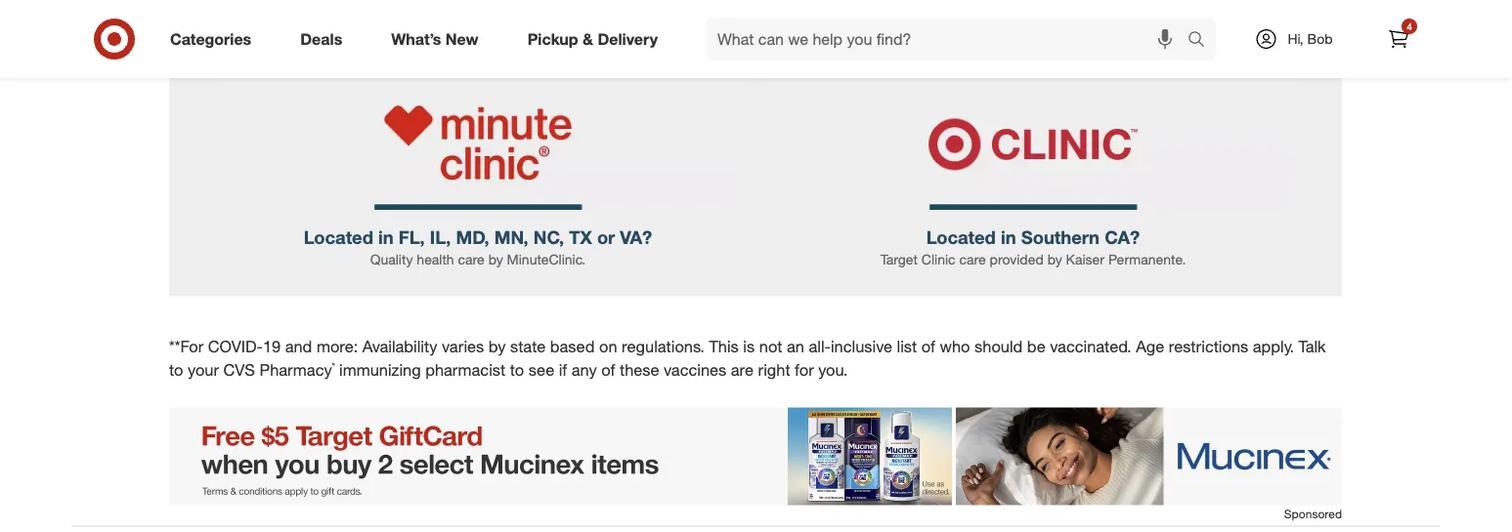 Task type: describe. For each thing, give the bounding box(es) containing it.
by inside **for covid-19 and more: availability varies by state based on regulations. this is not an all‐inclusive list of who should be vaccinated. age restrictions apply. talk to your cvs pharmacy
[[489, 337, 506, 357]]

pharmacist
[[426, 360, 506, 380]]

regulations.
[[622, 337, 705, 357]]

if
[[559, 360, 567, 380]]

all‐inclusive
[[809, 337, 893, 357]]

care inside located in fl, il, md, mn, nc, tx or va? quality health care by minuteclinic.
[[458, 251, 485, 268]]

sponsored
[[1285, 507, 1343, 522]]

located for located in fl, il, md, mn, nc, tx or va?
[[304, 226, 373, 248]]

be
[[1028, 337, 1046, 357]]

availability
[[363, 337, 438, 357]]

what's new link
[[375, 18, 503, 61]]

any
[[572, 360, 597, 380]]

talk
[[1299, 337, 1327, 357]]

new
[[446, 29, 479, 48]]

or
[[597, 226, 615, 248]]

4
[[1407, 20, 1413, 32]]

pickup
[[528, 29, 578, 48]]

restrictions
[[1169, 337, 1249, 357]]

varies
[[442, 337, 484, 357]]

2 to from the left
[[510, 360, 524, 380]]

advertisement region
[[169, 408, 1343, 506]]

delivery
[[598, 29, 658, 48]]

**for covid-19 and more: availability varies by state based on regulations. this is not an all‐inclusive list of who should be vaccinated. age restrictions apply. talk to your cvs pharmacy
[[169, 337, 1327, 380]]

minute clinic image
[[216, 79, 740, 210]]

what's new
[[391, 29, 479, 48]]

What can we help you find? suggestions appear below search field
[[706, 18, 1193, 61]]

deals link
[[284, 18, 367, 61]]

an
[[787, 337, 805, 357]]

target
[[881, 251, 918, 268]]

pharmacy
[[260, 360, 332, 380]]

state
[[510, 337, 546, 357]]

located in fl, il, md, mn, nc, tx or va? quality health care by minuteclinic.
[[304, 226, 653, 268]]

target clinic image
[[772, 79, 1296, 210]]

by inside located in fl, il, md, mn, nc, tx or va? quality health care by minuteclinic.
[[489, 251, 503, 268]]

clinic
[[922, 251, 956, 268]]

and
[[285, 337, 312, 357]]

right
[[758, 360, 791, 380]]

in for southern
[[1001, 226, 1017, 248]]

categories link
[[154, 18, 276, 61]]

1 vertical spatial of
[[602, 360, 615, 380]]

covid-
[[208, 337, 263, 357]]

immunizing
[[339, 360, 421, 380]]

quality
[[370, 251, 413, 268]]



Task type: vqa. For each thing, say whether or not it's contained in the screenshot.
WHO
yes



Task type: locate. For each thing, give the bounding box(es) containing it.
for
[[795, 360, 814, 380]]

of inside **for covid-19 and more: availability varies by state based on regulations. this is not an all‐inclusive list of who should be vaccinated. age restrictions apply. talk to your cvs pharmacy
[[922, 337, 936, 357]]

1 located from the left
[[304, 226, 373, 248]]

in inside located in fl, il, md, mn, nc, tx or va? quality health care by minuteclinic.
[[378, 226, 394, 248]]

0 horizontal spatial in
[[378, 226, 394, 248]]

more:
[[317, 337, 358, 357]]

search button
[[1179, 18, 1226, 65]]

located in southern ca? target clinic care provided by kaiser permanente.
[[881, 226, 1186, 268]]

southern
[[1022, 226, 1100, 248]]

to
[[169, 360, 183, 380], [510, 360, 524, 380]]

2 care from the left
[[960, 251, 986, 268]]

not
[[760, 337, 783, 357]]

categories
[[170, 29, 252, 48]]

2 in from the left
[[1001, 226, 1017, 248]]

located
[[304, 226, 373, 248], [927, 226, 996, 248]]

kaiser
[[1066, 251, 1105, 268]]

located up quality
[[304, 226, 373, 248]]

2 located from the left
[[927, 226, 996, 248]]

this
[[709, 337, 739, 357]]

**for
[[169, 337, 204, 357]]

to left see
[[510, 360, 524, 380]]

nc,
[[534, 226, 564, 248]]

1 horizontal spatial located
[[927, 226, 996, 248]]

list
[[897, 337, 917, 357]]

you.
[[819, 360, 848, 380]]

located inside located in southern ca? target clinic care provided by kaiser permanente.
[[927, 226, 996, 248]]

permanente.
[[1109, 251, 1186, 268]]

age
[[1136, 337, 1165, 357]]

what's
[[391, 29, 441, 48]]

of right list
[[922, 337, 936, 357]]

1 in from the left
[[378, 226, 394, 248]]

1 horizontal spatial to
[[510, 360, 524, 380]]

should
[[975, 337, 1023, 357]]

cvs
[[223, 360, 255, 380]]

in for fl,
[[378, 226, 394, 248]]

in up quality
[[378, 226, 394, 248]]

provided
[[990, 251, 1044, 268]]

are
[[731, 360, 754, 380]]

deals
[[300, 29, 343, 48]]

pickup & delivery link
[[511, 18, 683, 61]]

based
[[550, 337, 595, 357]]

who
[[940, 337, 971, 357]]

care down md,
[[458, 251, 485, 268]]

to down **for
[[169, 360, 183, 380]]

by inside located in southern ca? target clinic care provided by kaiser permanente.
[[1048, 251, 1063, 268]]

va?
[[620, 226, 653, 248]]

mn,
[[495, 226, 529, 248]]

il,
[[430, 226, 451, 248]]

apply.
[[1253, 337, 1295, 357]]

see
[[529, 360, 555, 380]]

ca?
[[1105, 226, 1141, 248]]

located inside located in fl, il, md, mn, nc, tx or va? quality health care by minuteclinic.
[[304, 226, 373, 248]]

on
[[599, 337, 618, 357]]

care inside located in southern ca? target clinic care provided by kaiser permanente.
[[960, 251, 986, 268]]

these
[[620, 360, 660, 380]]

search
[[1179, 31, 1226, 50]]

by down southern
[[1048, 251, 1063, 268]]

1 horizontal spatial in
[[1001, 226, 1017, 248]]

pickup & delivery
[[528, 29, 658, 48]]

in inside located in southern ca? target clinic care provided by kaiser permanente.
[[1001, 226, 1017, 248]]

1 horizontal spatial care
[[960, 251, 986, 268]]

1 horizontal spatial of
[[922, 337, 936, 357]]

0 horizontal spatial care
[[458, 251, 485, 268]]

19
[[263, 337, 281, 357]]

vaccines
[[664, 360, 727, 380]]

minuteclinic.
[[507, 251, 586, 268]]

hi,
[[1288, 30, 1304, 47]]

located up clinic at the right
[[927, 226, 996, 248]]

by
[[489, 251, 503, 268], [1048, 251, 1063, 268], [489, 337, 506, 357]]

by down mn, at the top of the page
[[489, 251, 503, 268]]

of down on
[[602, 360, 615, 380]]

fl,
[[399, 226, 425, 248]]

0 horizontal spatial located
[[304, 226, 373, 248]]

of
[[922, 337, 936, 357], [602, 360, 615, 380]]

md,
[[456, 226, 490, 248]]

hi, bob
[[1288, 30, 1333, 47]]

in
[[378, 226, 394, 248], [1001, 226, 1017, 248]]

bob
[[1308, 30, 1333, 47]]

® immunizing pharmacist to see if any of these vaccines are right for you.
[[332, 360, 848, 380]]

0 horizontal spatial of
[[602, 360, 615, 380]]

is
[[744, 337, 755, 357]]

in up provided
[[1001, 226, 1017, 248]]

care
[[458, 251, 485, 268], [960, 251, 986, 268]]

1 to from the left
[[169, 360, 183, 380]]

1 care from the left
[[458, 251, 485, 268]]

&
[[583, 29, 594, 48]]

by left state
[[489, 337, 506, 357]]

0 horizontal spatial to
[[169, 360, 183, 380]]

care right clinic at the right
[[960, 251, 986, 268]]

0 vertical spatial of
[[922, 337, 936, 357]]

vaccinated.
[[1051, 337, 1132, 357]]

health
[[417, 251, 454, 268]]

located for located in southern ca?
[[927, 226, 996, 248]]

your
[[188, 360, 219, 380]]

4 link
[[1378, 18, 1421, 61]]

to inside **for covid-19 and more: availability varies by state based on regulations. this is not an all‐inclusive list of who should be vaccinated. age restrictions apply. talk to your cvs pharmacy
[[169, 360, 183, 380]]

®
[[332, 361, 335, 373]]

tx
[[569, 226, 592, 248]]



